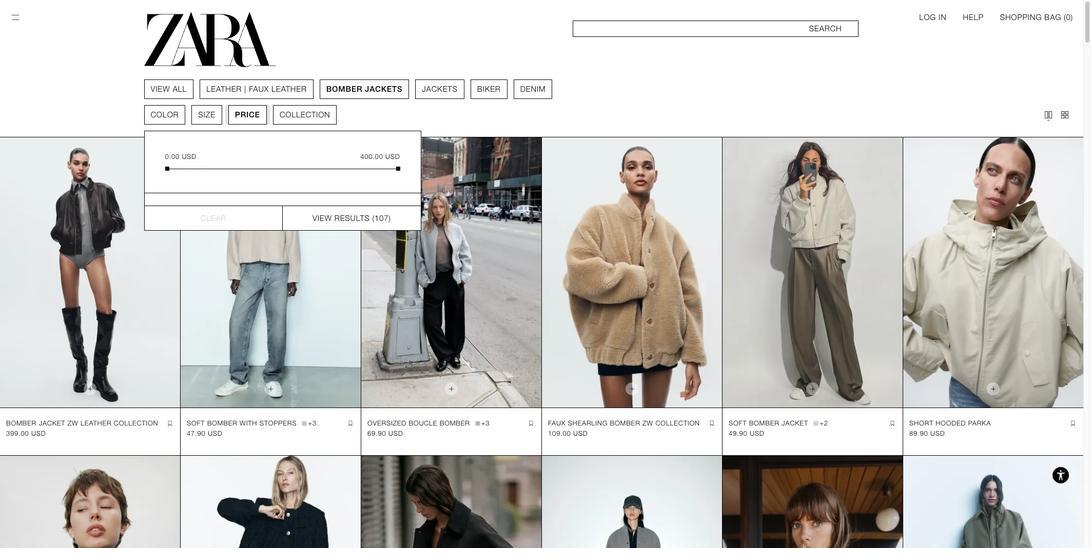 Task type: vqa. For each thing, say whether or not it's contained in the screenshot.
The 0
yes



Task type: describe. For each thing, give the bounding box(es) containing it.
soft bomber with stoppers link
[[187, 419, 297, 429]]

biker link
[[477, 84, 501, 94]]

view all
[[151, 85, 187, 94]]

collection button
[[273, 105, 337, 125]]

all
[[173, 85, 187, 94]]

short hooded parka
[[909, 420, 991, 427]]

399.00
[[6, 430, 29, 438]]

image 0 of faux leather bomber from zara image
[[903, 456, 1083, 549]]

denim link
[[520, 84, 546, 94]]

+ 3 for oversized boucle bomber
[[481, 420, 490, 427]]

soft bomber jacket
[[729, 420, 808, 427]]

soft for soft bomber with stoppers
[[187, 420, 205, 427]]

2 add item to wishlist image from the left
[[527, 420, 535, 428]]

+ 2
[[820, 420, 828, 427]]

bomber
[[327, 85, 363, 94]]

49.90
[[729, 430, 747, 438]]

+ 3 for soft bomber with stoppers
[[308, 420, 317, 427]]

Product search search field
[[573, 21, 859, 37]]

image 0 of bomber jacket zw leather collection from zara image
[[0, 138, 180, 408]]

search
[[809, 24, 842, 33]]

usd for 109.00 usd
[[573, 430, 588, 438]]

stoppers
[[260, 420, 297, 427]]

47.90 usd
[[187, 430, 222, 438]]

search link
[[573, 21, 859, 37]]

add item to wishlist image for 3
[[346, 420, 355, 428]]

3 bomber from the left
[[440, 420, 470, 427]]

oversized boucle bomber link
[[367, 419, 470, 429]]

help link
[[963, 12, 984, 23]]

help
[[963, 13, 984, 22]]

view all link
[[151, 84, 187, 94]]

view for view all
[[151, 85, 170, 94]]

image 0 of soft bomber with stoppers from zara image
[[181, 138, 361, 408]]

clear
[[201, 214, 227, 223]]

69.90 usd
[[367, 430, 403, 438]]

1 vertical spatial image 0 of soft bomber jacket from zara image
[[542, 456, 722, 549]]

add item to wishlist image for faux shearling bomber zw collection
[[708, 420, 716, 428]]

2 leather from the left
[[272, 85, 307, 94]]

view for view results (107)
[[313, 214, 332, 223]]

image 0 of mixed bomber jacket zw collection from zara image
[[361, 456, 541, 549]]

0 status
[[1066, 13, 1071, 22]]

+ for soft bomber jacket
[[820, 420, 824, 427]]

0.00
[[165, 153, 180, 161]]

zoom change image
[[1043, 110, 1054, 120]]

image 0 of oversized boucle bomber from zara image
[[361, 138, 541, 408]]

leather | faux leather link
[[207, 84, 307, 94]]

price button
[[229, 105, 267, 125]]

|
[[245, 85, 247, 94]]

image 0 of textured cropped bomber jacket from zara image
[[181, 456, 361, 549]]

5 bomber from the left
[[749, 420, 779, 427]]

2 zw from the left
[[643, 420, 653, 427]]

usd for 399.00 usd
[[31, 430, 46, 438]]

jackets link
[[422, 84, 458, 94]]

add item to wishlist image for bomber jacket zw leather collection
[[166, 420, 174, 428]]

1 leather from the left
[[207, 85, 242, 94]]

add item to wishlist image for 2
[[888, 420, 897, 428]]

1 zw from the left
[[68, 420, 78, 427]]

usd for 47.90 usd
[[208, 430, 222, 438]]

collection inside button
[[280, 110, 330, 120]]

size button
[[192, 105, 222, 125]]

(
[[1064, 13, 1066, 22]]

clear button
[[145, 206, 283, 230]]

collection for bomber jacket zw leather collection
[[114, 420, 158, 427]]

faux shearling bomber zw collection link
[[548, 419, 700, 429]]

image 0 of crop soft bomber jacket from zara image
[[723, 456, 903, 549]]

1 horizontal spatial image 0 of soft bomber jacket from zara image
[[723, 138, 903, 408]]

short
[[909, 420, 933, 427]]

1 jacket from the left
[[39, 420, 65, 427]]

open menu image
[[10, 12, 21, 23]]

bag
[[1044, 13, 1061, 22]]



Task type: locate. For each thing, give the bounding box(es) containing it.
2 horizontal spatial collection
[[655, 420, 700, 427]]

3 add item to wishlist image from the left
[[1069, 420, 1077, 428]]

parka
[[968, 420, 991, 427]]

accessibility image
[[1051, 465, 1071, 486]]

1 horizontal spatial 3
[[486, 420, 490, 427]]

0 horizontal spatial 3
[[312, 420, 317, 427]]

0 horizontal spatial add item to wishlist image
[[346, 420, 355, 428]]

faux
[[548, 420, 566, 427]]

usd right 399.00 on the bottom left
[[31, 430, 46, 438]]

1 + from the left
[[308, 420, 312, 427]]

faux
[[249, 85, 269, 94]]

bomber up 399.00 on the bottom left
[[6, 420, 36, 427]]

log in link
[[919, 12, 947, 23]]

bomber up 49.90 usd
[[749, 420, 779, 427]]

usd right 47.90
[[208, 430, 222, 438]]

+ for oversized boucle bomber
[[481, 420, 486, 427]]

400.00
[[361, 153, 383, 161]]

zoom change image
[[1060, 110, 1070, 120]]

1 horizontal spatial leather
[[272, 85, 307, 94]]

leather
[[207, 85, 242, 94], [272, 85, 307, 94]]

1 3 from the left
[[312, 420, 317, 427]]

leather | faux leather
[[207, 85, 307, 94]]

+ for soft bomber with stoppers
[[308, 420, 312, 427]]

jacket
[[39, 420, 65, 427], [782, 420, 808, 427]]

0 horizontal spatial soft
[[187, 420, 205, 427]]

(107)
[[373, 214, 391, 223]]

view results (107)
[[313, 214, 391, 223]]

oversized boucle bomber
[[367, 420, 470, 427]]

price
[[235, 110, 260, 120]]

bomber jacket zw leather collection link
[[6, 419, 158, 429]]

short hooded parka link
[[909, 419, 991, 429]]

2 3 from the left
[[486, 420, 490, 427]]

image 0 of short hooded parka from zara image
[[903, 138, 1083, 408]]

bomber right boucle
[[440, 420, 470, 427]]

0 horizontal spatial leather
[[207, 85, 242, 94]]

view left all
[[151, 85, 170, 94]]

color button
[[144, 105, 186, 125]]

shearling
[[568, 420, 608, 427]]

1 horizontal spatial +
[[481, 420, 486, 427]]

2 + 3 from the left
[[481, 420, 490, 427]]

69.90
[[367, 430, 386, 438]]

usd down the oversized
[[388, 430, 403, 438]]

jacket up 399.00 usd on the bottom left of the page
[[39, 420, 65, 427]]

bomber jackets link
[[327, 84, 403, 94]]

2 + from the left
[[481, 420, 486, 427]]

+
[[308, 420, 312, 427], [481, 420, 486, 427], [820, 420, 824, 427]]

0 horizontal spatial image 0 of soft bomber jacket from zara image
[[542, 456, 722, 549]]

400.00  usd
[[361, 153, 400, 161]]

2 bomber from the left
[[207, 420, 237, 427]]

hooded
[[936, 420, 966, 427]]

collection
[[280, 110, 330, 120], [114, 420, 158, 427], [655, 420, 700, 427]]

2 add item to wishlist image from the left
[[888, 420, 897, 428]]

89.90 usd
[[909, 430, 945, 438]]

0.00  usd
[[165, 153, 197, 161]]

0 horizontal spatial collection
[[114, 420, 158, 427]]

log
[[919, 13, 936, 22]]

view left the results
[[313, 214, 332, 223]]

shopping bag ( 0 )
[[1000, 13, 1073, 22]]

3 add item to wishlist image from the left
[[708, 420, 716, 428]]

1 + 3 from the left
[[308, 420, 317, 427]]

3 for oversized boucle bomber
[[486, 420, 490, 427]]

1 horizontal spatial soft
[[729, 420, 747, 427]]

1 horizontal spatial add item to wishlist image
[[527, 420, 535, 428]]

0 horizontal spatial zw
[[68, 420, 78, 427]]

soft
[[187, 420, 205, 427], [729, 420, 747, 427]]

1 add item to wishlist image from the left
[[346, 420, 355, 428]]

bomber up 47.90 usd
[[207, 420, 237, 427]]

jackets
[[422, 85, 458, 94]]

3 + from the left
[[820, 420, 824, 427]]

1 horizontal spatial view
[[313, 214, 332, 223]]

1 soft from the left
[[187, 420, 205, 427]]

1 horizontal spatial jacket
[[782, 420, 808, 427]]

usd for 400.00  usd
[[386, 153, 400, 161]]

0 horizontal spatial add item to wishlist image
[[166, 420, 174, 428]]

bomber jackets
[[327, 85, 403, 94]]

2 soft from the left
[[729, 420, 747, 427]]

4 bomber from the left
[[610, 420, 640, 427]]

soft bomber with stoppers
[[187, 420, 297, 427]]

add item to wishlist image
[[166, 420, 174, 428], [527, 420, 535, 428], [708, 420, 716, 428]]

collection for faux shearling bomber zw collection
[[655, 420, 700, 427]]

bomber right shearling
[[610, 420, 640, 427]]

size
[[199, 110, 216, 120]]

0 horizontal spatial jacket
[[39, 420, 65, 427]]

1 add item to wishlist image from the left
[[166, 420, 174, 428]]

usd for 49.90 usd
[[750, 430, 764, 438]]

0
[[1066, 13, 1071, 22]]

0 horizontal spatial + 3
[[308, 420, 317, 427]]

soft for soft bomber jacket
[[729, 420, 747, 427]]

usd right 0.00 at top
[[182, 153, 197, 161]]

usd for 0.00  usd
[[182, 153, 197, 161]]

1 horizontal spatial collection
[[280, 110, 330, 120]]

bomber
[[6, 420, 36, 427], [207, 420, 237, 427], [440, 420, 470, 427], [610, 420, 640, 427], [749, 420, 779, 427]]

0 horizontal spatial view
[[151, 85, 170, 94]]

usd for 69.90 usd
[[388, 430, 403, 438]]

image 0 of maxi pocket bomber from zara image
[[0, 456, 180, 549]]

color
[[151, 110, 179, 120]]

leather
[[81, 420, 112, 427]]

1 horizontal spatial zw
[[643, 420, 653, 427]]

usd
[[182, 153, 197, 161], [386, 153, 400, 161], [31, 430, 46, 438], [208, 430, 222, 438], [388, 430, 403, 438], [573, 430, 588, 438], [750, 430, 764, 438], [930, 430, 945, 438]]

bomber jacket zw leather collection
[[6, 420, 158, 427]]

oversized
[[367, 420, 406, 427]]

add item to wishlist image
[[346, 420, 355, 428], [888, 420, 897, 428], [1069, 420, 1077, 428]]

2 horizontal spatial add item to wishlist image
[[1069, 420, 1077, 428]]

with
[[240, 420, 257, 427]]

1 horizontal spatial add item to wishlist image
[[888, 420, 897, 428]]

89.90
[[909, 430, 928, 438]]

0 horizontal spatial +
[[308, 420, 312, 427]]

2 horizontal spatial add item to wishlist image
[[708, 420, 716, 428]]

2
[[824, 420, 828, 427]]

usd down shearling
[[573, 430, 588, 438]]

109.00 usd
[[548, 430, 588, 438]]

image 0 of soft bomber jacket from zara image
[[723, 138, 903, 408], [542, 456, 722, 549]]

usd down short hooded parka link
[[930, 430, 945, 438]]

jackets
[[365, 85, 403, 94]]

3
[[312, 420, 317, 427], [486, 420, 490, 427]]

soft up 49.90
[[729, 420, 747, 427]]

shopping
[[1000, 13, 1042, 22]]

1 horizontal spatial + 3
[[481, 420, 490, 427]]

47.90
[[187, 430, 206, 438]]

jacket left the + 2
[[782, 420, 808, 427]]

soft up 47.90
[[187, 420, 205, 427]]

109.00
[[548, 430, 571, 438]]

results
[[335, 214, 370, 223]]

faux shearling bomber zw collection
[[548, 420, 700, 427]]

1 vertical spatial view
[[313, 214, 332, 223]]

leather left | in the left top of the page
[[207, 85, 242, 94]]

soft bomber jacket link
[[729, 419, 808, 429]]

biker
[[477, 85, 501, 94]]

399.00 usd
[[6, 430, 46, 438]]

view
[[151, 85, 170, 94], [313, 214, 332, 223]]

in
[[939, 13, 947, 22]]

leather right the faux
[[272, 85, 307, 94]]

2 jacket from the left
[[782, 420, 808, 427]]

0 vertical spatial image 0 of soft bomber jacket from zara image
[[723, 138, 903, 408]]

0 vertical spatial view
[[151, 85, 170, 94]]

usd right 400.00
[[386, 153, 400, 161]]

1 bomber from the left
[[6, 420, 36, 427]]

+ 3
[[308, 420, 317, 427], [481, 420, 490, 427]]

zara logo united states. go to homepage image
[[144, 12, 276, 67]]

)
[[1071, 13, 1073, 22]]

zw
[[68, 420, 78, 427], [643, 420, 653, 427]]

usd for 89.90 usd
[[930, 430, 945, 438]]

usd down soft bomber jacket link on the right bottom
[[750, 430, 764, 438]]

boucle
[[409, 420, 437, 427]]

49.90 usd
[[729, 430, 764, 438]]

log in
[[919, 13, 947, 22]]

denim
[[520, 85, 546, 94]]

2 horizontal spatial +
[[820, 420, 824, 427]]

image 0 of faux shearling bomber zw collection from zara image
[[542, 138, 722, 408]]

3 for soft bomber with stoppers
[[312, 420, 317, 427]]



